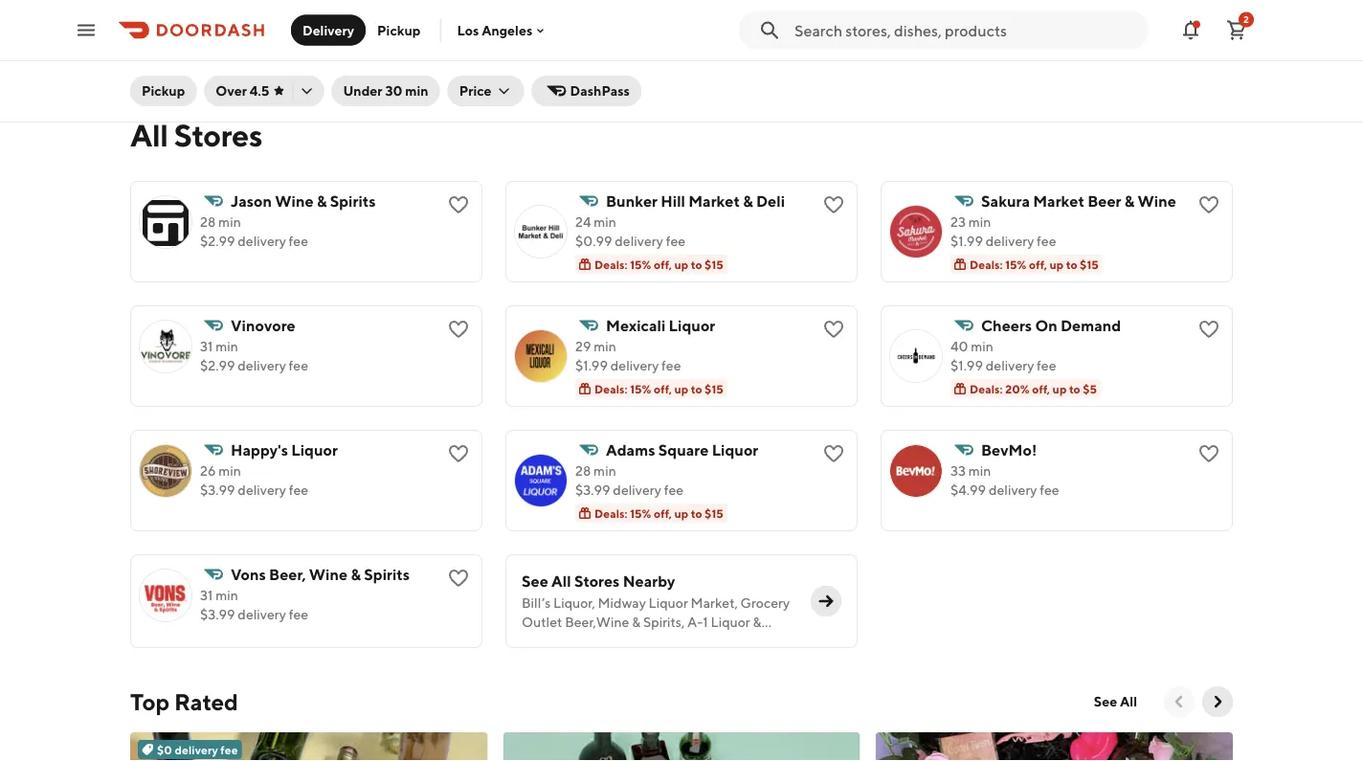 Task type: locate. For each thing, give the bounding box(es) containing it.
31 for vons beer, wine & spirits
[[200, 587, 213, 603]]

off, right 20%
[[1032, 382, 1050, 395]]

deals:
[[595, 258, 628, 271], [970, 258, 1003, 271], [595, 382, 628, 395], [970, 382, 1003, 395], [595, 507, 628, 520]]

$2.99 inside 28 min $2.99 delivery fee
[[200, 233, 235, 249]]

fee down 'happy's liquor'
[[289, 482, 308, 498]]

see
[[522, 572, 549, 590], [1094, 694, 1118, 710]]

31 min $3.99 delivery fee
[[200, 587, 308, 622]]

fee for happy's liquor
[[289, 482, 308, 498]]

fee for vinovore
[[289, 358, 308, 373]]

0 vertical spatial 31
[[200, 338, 213, 354]]

0 vertical spatial $2.99
[[200, 233, 235, 249]]

min inside 24 min $0.99 delivery fee
[[594, 214, 617, 230]]

min right 40
[[971, 338, 994, 354]]

fee inside 24 min $0.99 delivery fee
[[666, 233, 686, 249]]

beer
[[1088, 192, 1122, 210]]

1 $2.99 from the top
[[200, 233, 235, 249]]

$1.99 down 29 at the left of page
[[575, 358, 608, 373]]

min inside 40 min $1.99 delivery fee
[[971, 338, 994, 354]]

1 horizontal spatial stores
[[574, 572, 620, 590]]

all down shop
[[130, 117, 168, 153]]

fee inside '29 min $1.99 delivery fee'
[[662, 358, 681, 373]]

deals: 15% off, up to $15 down '29 min $1.99 delivery fee'
[[595, 382, 724, 395]]

$2.99 for vinovore
[[200, 358, 235, 373]]

fee inside 31 min $3.99 delivery fee
[[289, 607, 308, 622]]

delivery down happy's
[[238, 482, 286, 498]]

off,
[[654, 258, 672, 271], [1029, 258, 1047, 271], [654, 382, 672, 395], [1032, 382, 1050, 395], [654, 507, 672, 520]]

& right 'jason'
[[317, 192, 327, 210]]

min right 30
[[405, 83, 429, 99]]

$5
[[1083, 382, 1097, 395]]

$15 down square
[[705, 507, 724, 520]]

delivery for adams square liquor
[[613, 482, 662, 498]]

min inside 28 min $2.99 delivery fee
[[218, 214, 241, 230]]

min right 24
[[594, 214, 617, 230]]

$3.99 for happy's liquor
[[200, 482, 235, 498]]

1 horizontal spatial see
[[1094, 694, 1118, 710]]

to for square
[[691, 507, 702, 520]]

deals: left 20%
[[970, 382, 1003, 395]]

off, down '29 min $1.99 delivery fee'
[[654, 382, 672, 395]]

delivery right $0
[[175, 743, 218, 756]]

delivery down 'jason'
[[238, 233, 286, 249]]

next button of carousel image
[[1208, 692, 1228, 711]]

1 vertical spatial see
[[1094, 694, 1118, 710]]

dashpass button
[[532, 76, 641, 106]]

liquor right mexicali
[[669, 316, 716, 335]]

$15 down bunker hill market & deli
[[705, 258, 724, 271]]

up up cheers on demand
[[1050, 258, 1064, 271]]

&
[[317, 192, 327, 210], [743, 192, 753, 210], [1125, 192, 1135, 210], [351, 565, 361, 584]]

1 vertical spatial spirits
[[364, 565, 410, 584]]

0 horizontal spatial stores
[[174, 117, 262, 153]]

market left beer
[[1033, 192, 1085, 210]]

1 vertical spatial pickup
[[142, 83, 185, 99]]

delivery button
[[291, 15, 366, 45]]

$3.99 for adams square liquor
[[575, 482, 610, 498]]

min right 29 at the left of page
[[594, 338, 617, 354]]

up down 28 min $3.99 delivery fee
[[674, 507, 689, 520]]

all inside see all link
[[1120, 694, 1138, 710]]

31
[[200, 338, 213, 354], [200, 587, 213, 603]]

$2.99 inside 31 min $2.99 delivery fee
[[200, 358, 235, 373]]

2 31 from the top
[[200, 587, 213, 603]]

1 vertical spatial 31
[[200, 587, 213, 603]]

fee inside 26 min $3.99 delivery fee
[[289, 482, 308, 498]]

$1.99 down 23
[[951, 233, 983, 249]]

all
[[130, 117, 168, 153], [552, 572, 571, 590], [1120, 694, 1138, 710]]

on
[[1035, 316, 1058, 335]]

1 horizontal spatial 28
[[575, 463, 591, 479]]

delivery up 20%
[[986, 358, 1034, 373]]

all left nearby
[[552, 572, 571, 590]]

up
[[674, 258, 689, 271], [1050, 258, 1064, 271], [674, 382, 689, 395], [1053, 382, 1067, 395], [674, 507, 689, 520]]

deals: 15% off, up to $15
[[595, 258, 724, 271], [970, 258, 1099, 271], [595, 382, 724, 395], [595, 507, 724, 520]]

up left $5
[[1053, 382, 1067, 395]]

delivery for bunker hill market & deli
[[615, 233, 663, 249]]

click to add this store to your saved list image for vons beer, wine & spirits
[[447, 567, 470, 590]]

click to add this store to your saved list image for mexicali liquor
[[823, 318, 846, 341]]

deals: for sakura market beer & wine
[[970, 258, 1003, 271]]

fee inside 28 min $2.99 delivery fee
[[289, 233, 308, 249]]

$3.99 inside 31 min $3.99 delivery fee
[[200, 607, 235, 622]]

pickup button
[[366, 15, 432, 45], [130, 76, 197, 106]]

click to add this store to your saved list image for bevmo!
[[1198, 442, 1221, 465]]

delivery inside 33 min $4.99 delivery fee
[[989, 482, 1037, 498]]

to down square
[[691, 507, 702, 520]]

min inside '29 min $1.99 delivery fee'
[[594, 338, 617, 354]]

to for market
[[1066, 258, 1078, 271]]

0 horizontal spatial all
[[130, 117, 168, 153]]

delivery inside 28 min $2.99 delivery fee
[[238, 233, 286, 249]]

off, for on
[[1032, 382, 1050, 395]]

min inside 31 min $2.99 delivery fee
[[216, 338, 238, 354]]

15%
[[630, 258, 652, 271], [1006, 258, 1027, 271], [630, 382, 652, 395], [630, 507, 652, 520]]

under
[[343, 83, 383, 99]]

to for liquor
[[691, 382, 702, 395]]

fee down hill
[[666, 233, 686, 249]]

to down sakura market beer & wine
[[1066, 258, 1078, 271]]

1 items, open order cart image
[[1226, 19, 1249, 42]]

deals: for adams square liquor
[[595, 507, 628, 520]]

min
[[405, 83, 429, 99], [218, 214, 241, 230], [594, 214, 617, 230], [969, 214, 991, 230], [216, 338, 238, 354], [594, 338, 617, 354], [971, 338, 994, 354], [219, 463, 241, 479], [594, 463, 616, 479], [969, 463, 991, 479], [216, 587, 238, 603]]

liquor for mexicali liquor
[[669, 316, 716, 335]]

fee down mexicali liquor
[[662, 358, 681, 373]]

stores down the "over"
[[174, 117, 262, 153]]

min for mexicali
[[594, 338, 617, 354]]

wine
[[275, 192, 314, 210], [1138, 192, 1177, 210], [309, 565, 348, 584]]

under 30 min
[[343, 83, 429, 99]]

15% down 24 min $0.99 delivery fee
[[630, 258, 652, 271]]

open menu image
[[75, 19, 98, 42]]

fee
[[289, 233, 308, 249], [666, 233, 686, 249], [1037, 233, 1057, 249], [289, 358, 308, 373], [662, 358, 681, 373], [1037, 358, 1057, 373], [289, 482, 308, 498], [664, 482, 684, 498], [1040, 482, 1060, 498], [289, 607, 308, 622], [221, 743, 238, 756]]

delivery down vons
[[238, 607, 286, 622]]

square
[[659, 441, 709, 459]]

delivery inside '29 min $1.99 delivery fee'
[[611, 358, 659, 373]]

2 vertical spatial all
[[1120, 694, 1138, 710]]

28 inside 28 min $3.99 delivery fee
[[575, 463, 591, 479]]

$0.99
[[575, 233, 612, 249]]

0 horizontal spatial 28
[[200, 214, 216, 230]]

& for vons beer, wine & spirits
[[351, 565, 361, 584]]

bunker
[[606, 192, 658, 210]]

20%
[[1006, 382, 1030, 395]]

bevmo!
[[981, 441, 1037, 459]]

delivery for vons beer, wine & spirits
[[238, 607, 286, 622]]

min down 'jason'
[[218, 214, 241, 230]]

click to add this store to your saved list image for happy's liquor
[[447, 442, 470, 465]]

delivery down bevmo!
[[989, 482, 1037, 498]]

wine right 'jason'
[[275, 192, 314, 210]]

$15 up demand
[[1080, 258, 1099, 271]]

15% down '29 min $1.99 delivery fee'
[[630, 382, 652, 395]]

fee inside 28 min $3.99 delivery fee
[[664, 482, 684, 498]]

$1.99 inside '29 min $1.99 delivery fee'
[[575, 358, 608, 373]]

delivery down sakura
[[986, 233, 1034, 249]]

min down vons
[[216, 587, 238, 603]]

min right 23
[[969, 214, 991, 230]]

min inside 26 min $3.99 delivery fee
[[219, 463, 241, 479]]

liquor right happy's
[[291, 441, 338, 459]]

adams
[[606, 441, 655, 459]]

fee inside '23 min $1.99 delivery fee'
[[1037, 233, 1057, 249]]

deals: down '29 min $1.99 delivery fee'
[[595, 382, 628, 395]]

pickup button down shop
[[130, 76, 197, 106]]

off, down 28 min $3.99 delivery fee
[[654, 507, 672, 520]]

28
[[200, 214, 216, 230], [575, 463, 591, 479]]

& left deli
[[743, 192, 753, 210]]

1 horizontal spatial all
[[552, 572, 571, 590]]

previous button of carousel image
[[1170, 692, 1189, 711]]

min right 26
[[219, 463, 241, 479]]

$3.99 down vons
[[200, 607, 235, 622]]

15% down 28 min $3.99 delivery fee
[[630, 507, 652, 520]]

delivery inside 24 min $0.99 delivery fee
[[615, 233, 663, 249]]

1 vertical spatial $2.99
[[200, 358, 235, 373]]

delivery inside 28 min $3.99 delivery fee
[[613, 482, 662, 498]]

up up adams square liquor
[[674, 382, 689, 395]]

delivery for happy's liquor
[[238, 482, 286, 498]]

min down adams
[[594, 463, 616, 479]]

Store search: begin typing to search for stores available on DoorDash text field
[[795, 20, 1138, 41]]

$2.99 down vinovore
[[200, 358, 235, 373]]

30
[[385, 83, 403, 99]]

31 inside 31 min $3.99 delivery fee
[[200, 587, 213, 603]]

to down bunker hill market & deli
[[691, 258, 702, 271]]

1 vertical spatial 28
[[575, 463, 591, 479]]

delivery
[[238, 233, 286, 249], [615, 233, 663, 249], [986, 233, 1034, 249], [238, 358, 286, 373], [611, 358, 659, 373], [986, 358, 1034, 373], [238, 482, 286, 498], [613, 482, 662, 498], [989, 482, 1037, 498], [238, 607, 286, 622], [175, 743, 218, 756]]

pickup for the bottom pickup button
[[142, 83, 185, 99]]

fee up deals: 20% off, up to $5
[[1037, 358, 1057, 373]]

0 horizontal spatial pickup
[[142, 83, 185, 99]]

pickup down shop
[[142, 83, 185, 99]]

see for see all stores nearby
[[522, 572, 549, 590]]

min inside 33 min $4.99 delivery fee
[[969, 463, 991, 479]]

23
[[951, 214, 966, 230]]

vinovore
[[231, 316, 296, 335]]

delivery down vinovore
[[238, 358, 286, 373]]

happy's liquor
[[231, 441, 338, 459]]

pickup up 30
[[377, 22, 421, 38]]

0 vertical spatial stores
[[174, 117, 262, 153]]

bunker hill market & deli
[[606, 192, 785, 210]]

shop now
[[165, 45, 229, 60]]

& for bunker hill market & deli
[[743, 192, 753, 210]]

fee for vons beer, wine & spirits
[[289, 607, 308, 622]]

15% down '23 min $1.99 delivery fee'
[[1006, 258, 1027, 271]]

beer,
[[269, 565, 306, 584]]

fee right $4.99
[[1040, 482, 1060, 498]]

deals: 15% off, up to $15 down 24 min $0.99 delivery fee
[[595, 258, 724, 271]]

delivery down adams
[[613, 482, 662, 498]]

deals: down $0.99
[[595, 258, 628, 271]]

0 vertical spatial see
[[522, 572, 549, 590]]

0 horizontal spatial see
[[522, 572, 549, 590]]

spirits
[[330, 192, 376, 210], [364, 565, 410, 584]]

delivery down mexicali
[[611, 358, 659, 373]]

$3.99 down 26
[[200, 482, 235, 498]]

to up square
[[691, 382, 702, 395]]

min inside '23 min $1.99 delivery fee'
[[969, 214, 991, 230]]

$15 for liquor
[[705, 507, 724, 520]]

min right 33
[[969, 463, 991, 479]]

delivery inside '23 min $1.99 delivery fee'
[[986, 233, 1034, 249]]

liquor right square
[[712, 441, 759, 459]]

$3.99 inside 28 min $3.99 delivery fee
[[575, 482, 610, 498]]

23 min $1.99 delivery fee
[[951, 214, 1057, 249]]

delivery inside 31 min $2.99 delivery fee
[[238, 358, 286, 373]]

fee down rated
[[221, 743, 238, 756]]

delivery for cheers on demand
[[986, 358, 1034, 373]]

2 market from the left
[[1033, 192, 1085, 210]]

1 31 from the top
[[200, 338, 213, 354]]

$3.99 inside 26 min $3.99 delivery fee
[[200, 482, 235, 498]]

all left previous button of carousel icon
[[1120, 694, 1138, 710]]

off, down '23 min $1.99 delivery fee'
[[1029, 258, 1047, 271]]

$1.99 inside 40 min $1.99 delivery fee
[[951, 358, 983, 373]]

pickup button up 30
[[366, 15, 432, 45]]

min inside 28 min $3.99 delivery fee
[[594, 463, 616, 479]]

$3.99 down adams
[[575, 482, 610, 498]]

$15
[[705, 258, 724, 271], [1080, 258, 1099, 271], [705, 382, 724, 395], [705, 507, 724, 520]]

deals: down '23 min $1.99 delivery fee'
[[970, 258, 1003, 271]]

$1.99 down 40
[[951, 358, 983, 373]]

fee inside 31 min $2.99 delivery fee
[[289, 358, 308, 373]]

0 vertical spatial all
[[130, 117, 168, 153]]

fee down jason wine & spirits
[[289, 233, 308, 249]]

liquor
[[669, 316, 716, 335], [291, 441, 338, 459], [712, 441, 759, 459]]

fee inside 40 min $1.99 delivery fee
[[1037, 358, 1057, 373]]

hill
[[661, 192, 686, 210]]

0 vertical spatial 28
[[200, 214, 216, 230]]

delivery inside 40 min $1.99 delivery fee
[[986, 358, 1034, 373]]

delivery down the bunker
[[615, 233, 663, 249]]

$2.99
[[200, 233, 235, 249], [200, 358, 235, 373]]

$3.99
[[200, 482, 235, 498], [575, 482, 610, 498], [200, 607, 235, 622]]

market
[[689, 192, 740, 210], [1033, 192, 1085, 210]]

up down 24 min $0.99 delivery fee
[[674, 258, 689, 271]]

1 vertical spatial all
[[552, 572, 571, 590]]

fee for adams square liquor
[[664, 482, 684, 498]]

min for cheers
[[971, 338, 994, 354]]

up for liquor
[[674, 382, 689, 395]]

$2.99 down 'jason'
[[200, 233, 235, 249]]

market right hill
[[689, 192, 740, 210]]

deals: down 28 min $3.99 delivery fee
[[595, 507, 628, 520]]

delivery for jason wine & spirits
[[238, 233, 286, 249]]

delivery inside 31 min $3.99 delivery fee
[[238, 607, 286, 622]]

fee down beer,
[[289, 607, 308, 622]]

min inside button
[[405, 83, 429, 99]]

to
[[691, 258, 702, 271], [1066, 258, 1078, 271], [691, 382, 702, 395], [1069, 382, 1081, 395], [691, 507, 702, 520]]

$1.99 inside '23 min $1.99 delivery fee'
[[951, 233, 983, 249]]

1 horizontal spatial market
[[1033, 192, 1085, 210]]

min inside 31 min $3.99 delivery fee
[[216, 587, 238, 603]]

stores
[[174, 117, 262, 153], [574, 572, 620, 590]]

delivery inside 26 min $3.99 delivery fee
[[238, 482, 286, 498]]

fee for cheers on demand
[[1037, 358, 1057, 373]]

click to add this store to your saved list image for jason wine & spirits
[[447, 193, 470, 216]]

los angeles button
[[457, 22, 548, 38]]

2 $2.99 from the top
[[200, 358, 235, 373]]

los
[[457, 22, 479, 38]]

& right beer
[[1125, 192, 1135, 210]]

up for on
[[1053, 382, 1067, 395]]

fee down sakura market beer & wine
[[1037, 233, 1057, 249]]

stores left nearby
[[574, 572, 620, 590]]

0 horizontal spatial market
[[689, 192, 740, 210]]

fee for bunker hill market & deli
[[666, 233, 686, 249]]

& right beer,
[[351, 565, 361, 584]]

mexicali
[[606, 316, 666, 335]]

2 horizontal spatial all
[[1120, 694, 1138, 710]]

0 vertical spatial pickup button
[[366, 15, 432, 45]]

shop now link
[[130, 0, 674, 81]]

28 inside 28 min $2.99 delivery fee
[[200, 214, 216, 230]]

top
[[130, 688, 170, 715]]

fee down adams square liquor
[[664, 482, 684, 498]]

angeles
[[482, 22, 533, 38]]

to left $5
[[1069, 382, 1081, 395]]

off, down 24 min $0.99 delivery fee
[[654, 258, 672, 271]]

happy's
[[231, 441, 288, 459]]

0 horizontal spatial pickup button
[[130, 76, 197, 106]]

& for sakura market beer & wine
[[1125, 192, 1135, 210]]

notification bell image
[[1180, 19, 1203, 42]]

15% for mexicali
[[630, 382, 652, 395]]

fee inside 33 min $4.99 delivery fee
[[1040, 482, 1060, 498]]

31 inside 31 min $2.99 delivery fee
[[200, 338, 213, 354]]

fee down vinovore
[[289, 358, 308, 373]]

1 horizontal spatial pickup
[[377, 22, 421, 38]]

deals: 15% off, up to $15 down 28 min $3.99 delivery fee
[[595, 507, 724, 520]]

pickup
[[377, 22, 421, 38], [142, 83, 185, 99]]

0 vertical spatial spirits
[[330, 192, 376, 210]]

delivery for bevmo!
[[989, 482, 1037, 498]]

all for see all stores nearby
[[552, 572, 571, 590]]

29
[[575, 338, 591, 354]]

min down vinovore
[[216, 338, 238, 354]]

0 vertical spatial pickup
[[377, 22, 421, 38]]

delivery for vinovore
[[238, 358, 286, 373]]

off, for liquor
[[654, 382, 672, 395]]

click to add this store to your saved list image
[[447, 193, 470, 216], [823, 193, 846, 216], [447, 318, 470, 341], [823, 318, 846, 341], [1198, 318, 1221, 341], [447, 442, 470, 465], [823, 442, 846, 465], [1198, 442, 1221, 465], [447, 567, 470, 590]]

deals: 15% off, up to $15 down '23 min $1.99 delivery fee'
[[970, 258, 1099, 271]]

28 min $2.99 delivery fee
[[200, 214, 308, 249]]



Task type: describe. For each thing, give the bounding box(es) containing it.
4.5
[[250, 83, 269, 99]]

see for see all
[[1094, 694, 1118, 710]]

33
[[951, 463, 966, 479]]

pickup for rightmost pickup button
[[377, 22, 421, 38]]

deals: 15% off, up to $15 for sakura
[[970, 258, 1099, 271]]

fee for bevmo!
[[1040, 482, 1060, 498]]

$15 up square
[[705, 382, 724, 395]]

top rated link
[[130, 687, 238, 717]]

$0
[[157, 743, 172, 756]]

28 for jason wine & spirits
[[200, 214, 216, 230]]

over 4.5
[[216, 83, 269, 99]]

off, for hill
[[654, 258, 672, 271]]

wine left click to add this store to your saved list icon
[[1138, 192, 1177, 210]]

$4.99
[[951, 482, 986, 498]]

shop
[[165, 45, 197, 60]]

sakura market beer & wine
[[981, 192, 1177, 210]]

shop now button
[[153, 37, 240, 68]]

29 min $1.99 delivery fee
[[575, 338, 681, 373]]

deals: for mexicali liquor
[[595, 382, 628, 395]]

demand
[[1061, 316, 1122, 335]]

jason wine & spirits
[[231, 192, 376, 210]]

28 min $3.99 delivery fee
[[575, 463, 684, 498]]

min for vons
[[216, 587, 238, 603]]

min for happy's
[[219, 463, 241, 479]]

delivery for mexicali liquor
[[611, 358, 659, 373]]

click to add this store to your saved list image for vinovore
[[447, 318, 470, 341]]

fee for mexicali liquor
[[662, 358, 681, 373]]

under 30 min button
[[332, 76, 440, 106]]

up for market
[[1050, 258, 1064, 271]]

15% for sakura
[[1006, 258, 1027, 271]]

min for adams
[[594, 463, 616, 479]]

15% for bunker
[[630, 258, 652, 271]]

see all stores nearby
[[522, 572, 675, 590]]

adams square liquor
[[606, 441, 759, 459]]

$2.99 for jason wine & spirits
[[200, 233, 235, 249]]

vons beer, wine & spirits
[[231, 565, 410, 584]]

31 min $2.99 delivery fee
[[200, 338, 308, 373]]

28 for adams square liquor
[[575, 463, 591, 479]]

top rated
[[130, 688, 238, 715]]

cheers
[[981, 316, 1032, 335]]

vons
[[231, 565, 266, 584]]

1 market from the left
[[689, 192, 740, 210]]

$1.99 for cheers on demand
[[951, 358, 983, 373]]

fee for jason wine & spirits
[[289, 233, 308, 249]]

fee for sakura market beer & wine
[[1037, 233, 1057, 249]]

liquor for happy's liquor
[[291, 441, 338, 459]]

up for hill
[[674, 258, 689, 271]]

rated
[[174, 688, 238, 715]]

2
[[1244, 14, 1249, 25]]

click to add this store to your saved list image for cheers on demand
[[1198, 318, 1221, 341]]

deals: 15% off, up to $15 for bunker
[[595, 258, 724, 271]]

1 vertical spatial pickup button
[[130, 76, 197, 106]]

to for hill
[[691, 258, 702, 271]]

deals: 20% off, up to $5
[[970, 382, 1097, 395]]

nearby
[[623, 572, 675, 590]]

40
[[951, 338, 969, 354]]

mexicali liquor
[[606, 316, 716, 335]]

see all image
[[817, 592, 836, 611]]

$0 delivery fee
[[157, 743, 238, 756]]

40 min $1.99 delivery fee
[[951, 338, 1057, 373]]

24
[[575, 214, 591, 230]]

31 for vinovore
[[200, 338, 213, 354]]

26 min $3.99 delivery fee
[[200, 463, 308, 498]]

dashpass
[[570, 83, 630, 99]]

$15 for market
[[705, 258, 724, 271]]

los angeles
[[457, 22, 533, 38]]

to for on
[[1069, 382, 1081, 395]]

deals: for bunker hill market & deli
[[595, 258, 628, 271]]

1 vertical spatial stores
[[574, 572, 620, 590]]

click to add this store to your saved list image
[[1198, 193, 1221, 216]]

$1.99 for mexicali liquor
[[575, 358, 608, 373]]

2 button
[[1218, 11, 1256, 49]]

15% for adams
[[630, 507, 652, 520]]

off, for market
[[1029, 258, 1047, 271]]

deals: 15% off, up to $15 for adams
[[595, 507, 724, 520]]

33 min $4.99 delivery fee
[[951, 463, 1060, 498]]

all for see all
[[1120, 694, 1138, 710]]

off, for square
[[654, 507, 672, 520]]

cheers on demand
[[981, 316, 1122, 335]]

delivery
[[303, 22, 354, 38]]

see all
[[1094, 694, 1138, 710]]

see all link
[[1083, 687, 1149, 717]]

deli
[[756, 192, 785, 210]]

26
[[200, 463, 216, 479]]

over 4.5 button
[[204, 76, 324, 106]]

price
[[459, 83, 492, 99]]

click to add this store to your saved list image for adams square liquor
[[823, 442, 846, 465]]

all stores
[[130, 117, 262, 153]]

delivery for sakura market beer & wine
[[986, 233, 1034, 249]]

min for jason
[[218, 214, 241, 230]]

jason
[[231, 192, 272, 210]]

deals: 15% off, up to $15 for mexicali
[[595, 382, 724, 395]]

1 horizontal spatial pickup button
[[366, 15, 432, 45]]

min for bunker
[[594, 214, 617, 230]]

$3.99 for vons beer, wine & spirits
[[200, 607, 235, 622]]

over
[[216, 83, 247, 99]]

wine right beer,
[[309, 565, 348, 584]]

min for sakura
[[969, 214, 991, 230]]

$15 for beer
[[1080, 258, 1099, 271]]

deals: for cheers on demand
[[970, 382, 1003, 395]]

price button
[[448, 76, 524, 106]]

sakura
[[981, 192, 1030, 210]]

$1.99 for sakura market beer & wine
[[951, 233, 983, 249]]

click to add this store to your saved list image for bunker hill market & deli
[[823, 193, 846, 216]]

up for square
[[674, 507, 689, 520]]

now
[[200, 45, 229, 60]]

24 min $0.99 delivery fee
[[575, 214, 686, 249]]



Task type: vqa. For each thing, say whether or not it's contained in the screenshot.


